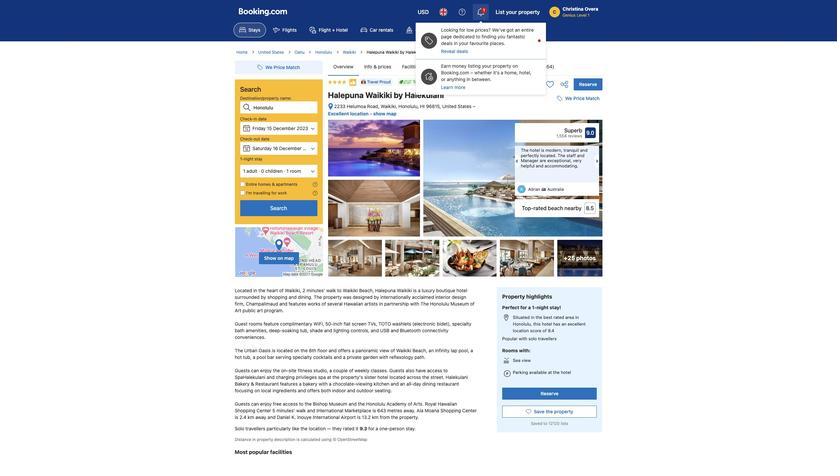 Task type: locate. For each thing, give the bounding box(es) containing it.
0 vertical spatial hawaiian
[[344, 301, 363, 307]]

price down united states link
[[274, 64, 285, 70]]

free
[[273, 402, 281, 407]]

we price match button down united states link
[[255, 61, 303, 74]]

1 horizontal spatial minutes'
[[307, 288, 325, 294]]

facilities
[[402, 64, 421, 69]]

the up this on the right bottom of the page
[[536, 315, 542, 320]]

price for the rightmost the we price match 'dropdown button'
[[573, 96, 585, 101]]

check- down friday
[[240, 137, 254, 142]]

and down '5'
[[268, 415, 276, 421]]

0 horizontal spatial we price match button
[[255, 61, 303, 74]]

on inside earn money listing your property on booking.com – whether it's a home, hotel, or anything in between. learn more
[[512, 63, 518, 69]]

travellers down 9.4
[[538, 336, 557, 342]]

screen
[[352, 321, 366, 327]]

shopping right moana
[[440, 408, 461, 414]]

states down more
[[458, 104, 471, 109]]

0 vertical spatial –
[[470, 70, 473, 76]]

room
[[290, 168, 301, 174]]

we price match button
[[255, 61, 303, 74], [554, 93, 602, 105]]

states left the oahu
[[272, 50, 284, 55]]

location up "popular with solo travellers"
[[513, 328, 529, 334]]

1 horizontal spatial specialty
[[452, 321, 471, 327]]

0 horizontal spatial tub,
[[243, 355, 252, 361]]

0 vertical spatial we price match
[[265, 64, 300, 70]]

1 enjoy from the top
[[260, 368, 272, 374]]

deals down "favourite"
[[472, 50, 482, 55]]

honolulu, inside 2233 helumoa road, waikiki, honolulu, hi 96815, united states – excellent location - show map
[[398, 104, 419, 109]]

16 up 1-night stay
[[245, 148, 248, 151]]

walk up the several
[[326, 288, 336, 294]]

home,
[[505, 70, 518, 76]]

1 can from the top
[[251, 368, 259, 374]]

1 vertical spatial waikiki,
[[285, 288, 301, 294]]

for inside "looking for low prices? we've got an entire page dedicated to finding you fantastic deals in your favourite places. reveal deals"
[[459, 27, 465, 33]]

1 horizontal spatial shopping
[[440, 408, 461, 414]]

2 check- from the top
[[240, 137, 254, 142]]

1 vertical spatial 1-
[[532, 305, 537, 311]]

1 vertical spatial map
[[284, 255, 294, 261]]

previous image
[[513, 159, 517, 163]]

and right the staff at the right top
[[577, 153, 585, 158]]

the right "save"
[[546, 409, 553, 415]]

learn
[[441, 85, 453, 90]]

0 vertical spatial museum
[[450, 301, 469, 307]]

0 horizontal spatial night
[[244, 157, 253, 162]]

overview
[[333, 64, 353, 69]]

8.5
[[586, 206, 594, 212]]

of inside situated in the best rated area in honolulu, this hotel has an excellent location score of 9.4
[[543, 328, 547, 334]]

honolulu, down situated
[[513, 322, 532, 327]]

weekly
[[355, 368, 369, 374]]

save the property
[[534, 409, 573, 415]]

valign  initial image
[[349, 79, 357, 87]]

1 vertical spatial date
[[261, 137, 269, 142]]

view right the sea
[[522, 358, 531, 363]]

1 vertical spatial location
[[513, 328, 529, 334]]

1 vertical spatial halepuna
[[328, 91, 364, 100]]

destination/property name:
[[240, 96, 292, 101]]

0 horizontal spatial we price match
[[265, 64, 300, 70]]

we for the rightmost the we price match 'dropdown button'
[[565, 96, 572, 101]]

search down work
[[270, 205, 287, 212]]

we down united states link
[[265, 64, 272, 70]]

1 inside 'christina overa genius level 1'
[[588, 13, 590, 18]]

royal
[[425, 402, 436, 407]]

solo
[[528, 336, 537, 342]]

offers up private
[[338, 348, 351, 354]]

by up facilities
[[400, 50, 404, 55]]

0 horizontal spatial ·
[[259, 168, 260, 174]]

beach
[[548, 206, 563, 212]]

sea view
[[513, 358, 531, 363]]

they
[[332, 426, 342, 432]]

map
[[386, 111, 396, 117], [284, 255, 294, 261]]

hawaiian down the was
[[344, 301, 363, 307]]

both
[[321, 388, 331, 394]]

1 center from the left
[[257, 408, 271, 414]]

date for check-in date
[[258, 117, 267, 122]]

& down spahalekulani
[[251, 382, 254, 387]]

the left the "fine"
[[468, 64, 476, 69]]

an inside "looking for low prices? we've got an entire page dedicated to finding you fantastic deals in your favourite places. reveal deals"
[[515, 27, 520, 33]]

0 vertical spatial price
[[274, 64, 285, 70]]

0 horizontal spatial view
[[380, 348, 389, 354]]

0 horizontal spatial deals
[[441, 40, 453, 46]]

level down 'booking.com'
[[448, 80, 458, 85]]

1 horizontal spatial we price match
[[565, 96, 600, 101]]

1 vertical spatial hawaiian
[[438, 402, 457, 407]]

your up whether on the top right of the page
[[482, 63, 491, 69]]

check- up friday
[[240, 117, 254, 122]]

booking.com
[[441, 70, 469, 76]]

2 shopping from the left
[[440, 408, 461, 414]]

this
[[533, 322, 541, 327]]

waikiki up "prices"
[[386, 50, 399, 55]]

united states
[[258, 50, 284, 55]]

and right floor
[[329, 348, 337, 354]]

check-out date
[[240, 137, 269, 142]]

match for the we price match 'dropdown button' in search section
[[286, 64, 300, 70]]

your inside list your property link
[[506, 9, 517, 15]]

in down "dedicated"
[[454, 40, 458, 46]]

on inside search section
[[278, 255, 283, 261]]

for right 9.3
[[368, 426, 374, 432]]

rated left the beach
[[533, 206, 546, 212]]

bishop
[[313, 402, 328, 407]]

property for save the property
[[554, 409, 573, 415]]

international up 'solo travellers particularly like the location — they rated it 9.3 for a one-person stay.'
[[313, 415, 340, 421]]

0 vertical spatial honolulu,
[[398, 104, 419, 109]]

1 vertical spatial &
[[272, 182, 275, 187]]

united right 96815,
[[442, 104, 456, 109]]

if you select this option, we'll show you popular business travel features like breakfast, wifi and free parking. image
[[313, 191, 317, 196], [313, 191, 317, 196]]

0 vertical spatial match
[[286, 64, 300, 70]]

your inside "looking for low prices? we've got an entire page dedicated to finding you fantastic deals in your favourite places. reveal deals"
[[459, 40, 468, 46]]

0 vertical spatial 1-
[[240, 157, 244, 162]]

stay.
[[406, 426, 416, 432]]

is up acclaimed in the bottom of the page
[[413, 288, 417, 294]]

1 vertical spatial 2023
[[303, 146, 314, 151]]

fine
[[477, 64, 485, 69]]

genius
[[563, 13, 576, 18]]

1 vertical spatial beach,
[[413, 348, 427, 354]]

2 vertical spatial rated
[[343, 426, 354, 432]]

a up acclaimed in the bottom of the page
[[418, 288, 420, 294]]

date
[[258, 117, 267, 122], [261, 137, 269, 142]]

features down charging
[[280, 382, 298, 387]]

info & prices link
[[359, 58, 397, 76]]

an up "fantastic"
[[515, 27, 520, 33]]

next image
[[596, 159, 600, 163]]

panoramic
[[356, 348, 378, 354]]

calculated
[[301, 438, 320, 443]]

2 km from the left
[[372, 415, 378, 421]]

travellers down away
[[245, 426, 265, 432]]

1 horizontal spatial guest
[[507, 64, 520, 69]]

view inside 'located in the heart of waikiki, 2 minutes' walk to waikiki beach, halepuna waikiki is a luxury boutique hotel surrounded by shopping and dining. the property was designed by internationally acclaimed interior design firm, champalimaud and features works of several hawaiian artists in partnership with the honolulu museum of art public art program. guest rooms feature complimentary wifi, 50-inch flat screen tvs, toto washlets (electronic bidet), specialty bath amenities, deep-soaking tub, shade and lighting controls, and usb and bluetooth connectivity conveniences. the urban oasis is located on the 8th floor and offers a panoramic view of waikiki beach, an infinity lap pool, a hot tub, a pool bar serving specialty cocktails and a private garden with reflexology path. guests can enjoy the on-site fitness studio, a couple of weekly classes. guests also have access to spahalekulani and charging privileges spa at the property's sister hotel located across the street. halekulani bakery & restaurant features a bakery with a chocolate-viewing kitchen and an all-day dining restaurant focusing on local ingredients and offers both indoor and outdoor seating. guests can enjoy free access to the bishop museum and the honolulu academy of arts. royal hawaiian shopping center 5 minutes' walk and international marketplace is 643 metres away. ala moana shopping center is 2.4 km away and daniel k. inouye international airport is 13.2 km from the property.'
[[380, 348, 389, 354]]

2023
[[297, 126, 308, 131], [303, 146, 314, 151]]

waikiki up road,
[[365, 91, 392, 100]]

deals
[[441, 40, 453, 46], [457, 48, 468, 54], [472, 50, 482, 55]]

match for the rightmost the we price match 'dropdown button'
[[586, 96, 600, 101]]

1- down "highlights"
[[532, 305, 537, 311]]

0 vertical spatial enjoy
[[260, 368, 272, 374]]

academy
[[387, 402, 406, 407]]

location inside 2233 helumoa road, waikiki, honolulu, hi 96815, united states – excellent location - show map
[[350, 111, 369, 117]]

0 vertical spatial tub,
[[300, 328, 308, 334]]

property up it's
[[493, 63, 511, 69]]

sister
[[364, 375, 376, 381]]

dining
[[422, 382, 436, 387]]

list
[[496, 9, 505, 15]]

km right 2.4
[[248, 415, 254, 421]]

your inside earn money listing your property on booking.com – whether it's a home, hotel, or anything in between. learn more
[[482, 63, 491, 69]]

1 horizontal spatial beach,
[[413, 348, 427, 354]]

earn
[[441, 63, 451, 69]]

1 vertical spatial can
[[251, 402, 259, 407]]

map inside search section
[[284, 255, 294, 261]]

rooms with:
[[502, 348, 531, 354]]

15 down check-in date
[[245, 128, 248, 131]]

museum
[[450, 301, 469, 307], [329, 402, 347, 407]]

0 horizontal spatial price
[[274, 64, 285, 70]]

a
[[501, 70, 503, 76], [418, 288, 420, 294], [528, 305, 531, 311], [352, 348, 354, 354], [470, 348, 473, 354], [253, 355, 255, 361], [343, 355, 345, 361], [329, 368, 332, 374], [299, 382, 301, 387], [329, 382, 331, 387], [376, 426, 378, 432]]

situated in the best rated area in honolulu, this hotel has an excellent location score of 9.4
[[513, 315, 586, 334]]

– inside earn money listing your property on booking.com – whether it's a home, hotel, or anything in between. learn more
[[470, 70, 473, 76]]

we inside search section
[[265, 64, 272, 70]]

0 vertical spatial halekulani
[[406, 50, 425, 55]]

hi
[[420, 104, 425, 109]]

is up are
[[541, 148, 544, 153]]

0 horizontal spatial search
[[240, 86, 261, 93]]

+25 photos link
[[557, 240, 602, 277]]

1 horizontal spatial match
[[586, 96, 600, 101]]

reviews inside guest reviews (1,554) "link"
[[521, 64, 538, 69]]

1 horizontal spatial night
[[537, 305, 548, 311]]

tub, down urban
[[243, 355, 252, 361]]

classes.
[[371, 368, 388, 374]]

travel
[[413, 80, 424, 85], [367, 80, 378, 85]]

1 horizontal spatial walk
[[326, 288, 336, 294]]

1 vertical spatial reserve
[[541, 391, 558, 397]]

travel sustainable level 1
[[413, 80, 461, 85]]

flight
[[319, 27, 331, 33]]

0 vertical spatial guest
[[507, 64, 520, 69]]

usd
[[418, 9, 429, 15]]

hotel down the best
[[542, 322, 552, 327]]

1 vertical spatial states
[[458, 104, 471, 109]]

halekulani up restaurant
[[446, 375, 468, 381]]

walk
[[326, 288, 336, 294], [296, 408, 306, 414]]

travel for travel sustainable level 1
[[413, 80, 424, 85]]

2 vertical spatial halekulani
[[446, 375, 468, 381]]

halepuna inside 'located in the heart of waikiki, 2 minutes' walk to waikiki beach, halepuna waikiki is a luxury boutique hotel surrounded by shopping and dining. the property was designed by internationally acclaimed interior design firm, champalimaud and features works of several hawaiian artists in partnership with the honolulu museum of art public art program. guest rooms feature complimentary wifi, 50-inch flat screen tvs, toto washlets (electronic bidet), specialty bath amenities, deep-soaking tub, shade and lighting controls, and usb and bluetooth connectivity conveniences. the urban oasis is located on the 8th floor and offers a panoramic view of waikiki beach, an infinity lap pool, a hot tub, a pool bar serving specialty cocktails and a private garden with reflexology path. guests can enjoy the on-site fitness studio, a couple of weekly classes. guests also have access to spahalekulani and charging privileges spa at the property's sister hotel located across the street. halekulani bakery & restaurant features a bakery with a chocolate-viewing kitchen and an all-day dining restaurant focusing on local ingredients and offers both indoor and outdoor seating. guests can enjoy free access to the bishop museum and the honolulu academy of arts. royal hawaiian shopping center 5 minutes' walk and international marketplace is 643 metres away. ala moana shopping center is 2.4 km away and daniel k. inouye international airport is 13.2 km from the property.'
[[375, 288, 396, 294]]

2023 for friday 15 december 2023
[[297, 126, 308, 131]]

+
[[332, 27, 335, 33]]

1 horizontal spatial center
[[462, 408, 477, 414]]

with right garden
[[379, 355, 388, 361]]

top-
[[522, 206, 533, 212]]

1 vertical spatial search
[[270, 205, 287, 212]]

0 vertical spatial december
[[273, 126, 296, 131]]

0 horizontal spatial shopping
[[235, 408, 255, 414]]

halekulani inside 'located in the heart of waikiki, 2 minutes' walk to waikiki beach, halepuna waikiki is a luxury boutique hotel surrounded by shopping and dining. the property was designed by internationally acclaimed interior design firm, champalimaud and features works of several hawaiian artists in partnership with the honolulu museum of art public art program. guest rooms feature complimentary wifi, 50-inch flat screen tvs, toto washlets (electronic bidet), specialty bath amenities, deep-soaking tub, shade and lighting controls, and usb and bluetooth connectivity conveniences. the urban oasis is located on the 8th floor and offers a panoramic view of waikiki beach, an infinity lap pool, a hot tub, a pool bar serving specialty cocktails and a private garden with reflexology path. guests can enjoy the on-site fitness studio, a couple of weekly classes. guests also have access to spahalekulani and charging privileges spa at the property's sister hotel located across the street. halekulani bakery & restaurant features a bakery with a chocolate-viewing kitchen and an all-day dining restaurant focusing on local ingredients and offers both indoor and outdoor seating. guests can enjoy free access to the bishop museum and the honolulu academy of arts. royal hawaiian shopping center 5 minutes' walk and international marketplace is 643 metres away. ala moana shopping center is 2.4 km away and daniel k. inouye international airport is 13.2 km from the property.'
[[446, 375, 468, 381]]

a up both
[[329, 382, 331, 387]]

1 check- from the top
[[240, 117, 254, 122]]

property inside dropdown button
[[554, 409, 573, 415]]

site
[[289, 368, 296, 374]]

rated left it
[[343, 426, 354, 432]]

minutes' right 2
[[307, 288, 325, 294]]

to
[[476, 34, 480, 39], [337, 288, 342, 294], [443, 368, 448, 374], [299, 402, 303, 407], [544, 422, 547, 427]]

seating.
[[375, 388, 392, 394]]

2233
[[334, 104, 345, 109]]

honolulu, left hi
[[398, 104, 419, 109]]

0 horizontal spatial match
[[286, 64, 300, 70]]

deals right the reveal on the top right of the page
[[457, 48, 468, 54]]

– down between.
[[473, 104, 475, 109]]

on left 8th
[[294, 348, 299, 354]]

2 horizontal spatial rated
[[553, 315, 564, 320]]

your
[[506, 9, 517, 15], [468, 24, 477, 30], [459, 40, 468, 46], [482, 63, 491, 69]]

2 center from the left
[[462, 408, 477, 414]]

in inside earn money listing your property on booking.com – whether it's a home, hotel, or anything in between. learn more
[[467, 77, 470, 82]]

0 horizontal spatial minutes'
[[276, 408, 295, 414]]

1 horizontal spatial 1-
[[532, 305, 537, 311]]

1 horizontal spatial &
[[272, 182, 275, 187]]

december for 15
[[273, 126, 296, 131]]

&
[[374, 64, 377, 69], [272, 182, 275, 187], [251, 382, 254, 387]]

honolulu
[[315, 50, 332, 55], [442, 50, 459, 55], [430, 301, 449, 307], [366, 402, 385, 407]]

0 horizontal spatial &
[[251, 382, 254, 387]]

property for list your property
[[518, 9, 540, 15]]

0 horizontal spatial states
[[272, 50, 284, 55]]

2 · from the left
[[284, 168, 285, 174]]

1 vertical spatial check-
[[240, 137, 254, 142]]

scored 9 element
[[585, 128, 596, 138]]

the down couple
[[333, 375, 339, 381]]

and down shopping
[[279, 301, 287, 307]]

enjoy
[[260, 368, 272, 374], [260, 402, 272, 407]]

location left —
[[309, 426, 326, 432]]

excellent
[[328, 111, 349, 117]]

16
[[273, 146, 278, 151], [245, 148, 248, 151]]

the inside situated in the best rated area in honolulu, this hotel has an excellent location score of 9.4
[[536, 315, 542, 320]]

& right info
[[374, 64, 377, 69]]

1 shopping from the left
[[235, 408, 255, 414]]

to inside "looking for low prices? we've got an entire page dedicated to finding you fantastic deals in your favourite places. reveal deals"
[[476, 34, 480, 39]]

0 vertical spatial minutes'
[[307, 288, 325, 294]]

guest inside 'located in the heart of waikiki, 2 minutes' walk to waikiki beach, halepuna waikiki is a luxury boutique hotel surrounded by shopping and dining. the property was designed by internationally acclaimed interior design firm, champalimaud and features works of several hawaiian artists in partnership with the honolulu museum of art public art program. guest rooms feature complimentary wifi, 50-inch flat screen tvs, toto washlets (electronic bidet), specialty bath amenities, deep-soaking tub, shade and lighting controls, and usb and bluetooth connectivity conveniences. the urban oasis is located on the 8th floor and offers a panoramic view of waikiki beach, an infinity lap pool, a hot tub, a pool bar serving specialty cocktails and a private garden with reflexology path. guests can enjoy the on-site fitness studio, a couple of weekly classes. guests also have access to spahalekulani and charging privileges spa at the property's sister hotel located across the street. halekulani bakery & restaurant features a bakery with a chocolate-viewing kitchen and an all-day dining restaurant focusing on local ingredients and offers both indoor and outdoor seating. guests can enjoy free access to the bishop museum and the honolulu academy of arts. royal hawaiian shopping center 5 minutes' walk and international marketplace is 643 metres away. ala moana shopping center is 2.4 km away and daniel k. inouye international airport is 13.2 km from the property.'
[[235, 321, 247, 327]]

1 travel from the left
[[413, 80, 424, 85]]

match inside search section
[[286, 64, 300, 70]]

location down helumoa
[[350, 111, 369, 117]]

0 vertical spatial date
[[258, 117, 267, 122]]

specialty right bidet),
[[452, 321, 471, 327]]

we'll show you stays where you can have the entire place to yourself image
[[313, 182, 317, 187]]

oahu link
[[295, 49, 305, 55]]

1 horizontal spatial km
[[372, 415, 378, 421]]

0 horizontal spatial travellers
[[245, 426, 265, 432]]

toto
[[378, 321, 391, 327]]

0 vertical spatial check-
[[240, 117, 254, 122]]

guests
[[235, 368, 250, 374], [389, 368, 404, 374], [235, 402, 250, 407]]

guest up "home,"
[[507, 64, 520, 69]]

1 horizontal spatial waikiki,
[[381, 104, 397, 109]]

champalimaud
[[246, 301, 278, 307]]

map inside 2233 helumoa road, waikiki, honolulu, hi 96815, united states – excellent location - show map
[[386, 111, 396, 117]]

1 vertical spatial price
[[573, 96, 585, 101]]

property for distance in property description is calculated using © openstreetmap
[[257, 438, 273, 443]]

prices?
[[475, 27, 491, 33]]

chocolate-
[[333, 382, 356, 387]]

0 vertical spatial walk
[[326, 288, 336, 294]]

booking.com image
[[239, 8, 287, 16]]

halepuna up internationally
[[375, 288, 396, 294]]

for up situated
[[520, 305, 527, 311]]

halekulani up hi
[[405, 91, 444, 100]]

guest inside "link"
[[507, 64, 520, 69]]

travel proud
[[367, 80, 391, 85]]

street.
[[430, 375, 444, 381]]

hotel inside the hotel is modern, tranquil and perfectly located. the staff and manager are exceptional, very helpful and accommodating.
[[530, 148, 540, 153]]

1 horizontal spatial airport
[[499, 27, 514, 33]]

floor
[[317, 348, 327, 354]]

rated superb element
[[518, 127, 582, 135]]

and
[[580, 148, 588, 153], [577, 153, 585, 158], [536, 163, 543, 169], [289, 295, 297, 300], [279, 301, 287, 307], [324, 328, 332, 334], [371, 328, 379, 334], [391, 328, 399, 334], [329, 348, 337, 354], [334, 355, 342, 361], [267, 375, 275, 381], [391, 382, 399, 387], [298, 388, 306, 394], [347, 388, 355, 394], [349, 402, 357, 407], [307, 408, 315, 414], [268, 415, 276, 421]]

level inside 'christina overa genius level 1'
[[577, 13, 587, 18]]

1- left stay
[[240, 157, 244, 162]]

night left stay
[[244, 157, 253, 162]]

0 vertical spatial map
[[386, 111, 396, 117]]

international down bishop
[[316, 408, 343, 414]]

the down metres
[[391, 415, 398, 421]]

1 vertical spatial reviews
[[568, 134, 582, 139]]

property's
[[341, 375, 363, 381]]

©
[[333, 438, 336, 443]]

and down 50-
[[324, 328, 332, 334]]

at right available
[[548, 370, 552, 376]]

2 horizontal spatial location
[[513, 328, 529, 334]]

we for the we price match 'dropdown button' in search section
[[265, 64, 272, 70]]

+25
[[564, 255, 575, 262]]

1 vertical spatial december
[[279, 146, 302, 151]]

christina
[[563, 6, 583, 12]]

0 vertical spatial halepuna
[[367, 50, 384, 55]]

1 vertical spatial we
[[565, 96, 572, 101]]

waikiki up the reflexology
[[396, 348, 411, 354]]

attractions link
[[439, 23, 483, 37]]

located
[[235, 288, 252, 294]]

0 horizontal spatial level
[[448, 80, 458, 85]]

honolulu down interior
[[430, 301, 449, 307]]

2 travel from the left
[[367, 80, 378, 85]]

on right show
[[278, 255, 283, 261]]

away.
[[404, 408, 415, 414]]

0 vertical spatial we
[[265, 64, 272, 70]]

outdoor
[[356, 388, 373, 394]]

0 horizontal spatial at
[[327, 375, 331, 381]]

december
[[273, 126, 296, 131], [279, 146, 302, 151]]

popular
[[502, 336, 518, 342]]

conveniences.
[[235, 335, 266, 341]]

price inside search section
[[274, 64, 285, 70]]

0 vertical spatial specialty
[[452, 321, 471, 327]]

description
[[274, 438, 295, 443]]

0 horizontal spatial rated
[[343, 426, 354, 432]]

1 horizontal spatial states
[[458, 104, 471, 109]]

beach, up path.
[[413, 348, 427, 354]]

15 right friday
[[267, 126, 272, 131]]

0 vertical spatial level
[[577, 13, 587, 18]]

15
[[267, 126, 272, 131], [245, 128, 248, 131]]

we'll show you stays where you can have the entire place to yourself image
[[313, 182, 317, 187]]

search section
[[232, 55, 325, 278]]

search up destination/property
[[240, 86, 261, 93]]

0 vertical spatial access
[[427, 368, 442, 374]]

waikiki, down halepuna waikiki by halekulani on the top of the page
[[381, 104, 397, 109]]

1 vertical spatial united
[[442, 104, 456, 109]]

oasis
[[259, 348, 271, 354]]

1 horizontal spatial search
[[270, 205, 287, 212]]

1 down the overa
[[588, 13, 590, 18]]

1 horizontal spatial honolulu,
[[513, 322, 532, 327]]

0 vertical spatial &
[[374, 64, 377, 69]]

halepuna
[[367, 50, 384, 55], [328, 91, 364, 100], [375, 288, 396, 294]]



Task type: vqa. For each thing, say whether or not it's contained in the screenshot.
Where to? dropdown button
no



Task type: describe. For each thing, give the bounding box(es) containing it.
the down acclaimed in the bottom of the page
[[420, 301, 429, 307]]

8.5 element
[[584, 203, 596, 214]]

guests left also
[[389, 368, 404, 374]]

it
[[356, 426, 358, 432]]

& inside 'located in the heart of waikiki, 2 minutes' walk to waikiki beach, halepuna waikiki is a luxury boutique hotel surrounded by shopping and dining. the property was designed by internationally acclaimed interior design firm, champalimaud and features works of several hawaiian artists in partnership with the honolulu museum of art public art program. guest rooms feature complimentary wifi, 50-inch flat screen tvs, toto washlets (electronic bidet), specialty bath amenities, deep-soaking tub, shade and lighting controls, and usb and bluetooth connectivity conveniences. the urban oasis is located on the 8th floor and offers a panoramic view of waikiki beach, an infinity lap pool, a hot tub, a pool bar serving specialty cocktails and a private garden with reflexology path. guests can enjoy the on-site fitness studio, a couple of weekly classes. guests also have access to spahalekulani and charging privileges spa at the property's sister hotel located across the street. halekulani bakery & restaurant features a bakery with a chocolate-viewing kitchen and an all-day dining restaurant focusing on local ingredients and offers both indoor and outdoor seating. guests can enjoy free access to the bishop museum and the honolulu academy of arts. royal hawaiian shopping center 5 minutes' walk and international marketplace is 643 metres away. ala moana shopping center is 2.4 km away and daniel k. inouye international airport is 13.2 km from the property.'
[[251, 382, 254, 387]]

2 vertical spatial location
[[309, 426, 326, 432]]

& inside search section
[[272, 182, 275, 187]]

9.3
[[360, 426, 367, 432]]

1 horizontal spatial at
[[548, 370, 552, 376]]

partnership
[[384, 301, 409, 307]]

got
[[506, 27, 514, 33]]

and right helpful
[[536, 163, 543, 169]]

property inside earn money listing your property on booking.com – whether it's a home, hotel, or anything in between. learn more
[[493, 63, 511, 69]]

in inside search section
[[254, 117, 257, 122]]

12120
[[548, 422, 560, 427]]

and up marketplace
[[349, 402, 357, 407]]

halekulani for halepuna waikiki by halekulani
[[405, 91, 444, 100]]

guests up spahalekulani
[[235, 368, 250, 374]]

openstreetmap
[[337, 438, 367, 443]]

& inside info & prices link
[[374, 64, 377, 69]]

hotel
[[336, 27, 348, 33]]

united states link
[[258, 49, 284, 55]]

1 horizontal spatial 15
[[267, 126, 272, 131]]

is left '643'
[[372, 408, 376, 414]]

the inside save the property dropdown button
[[546, 409, 553, 415]]

13.2
[[362, 415, 371, 421]]

adrian
[[528, 187, 540, 192]]

1 left adult
[[243, 168, 245, 174]]

or
[[441, 77, 446, 82]]

travelling
[[253, 191, 270, 196]]

search inside button
[[270, 205, 287, 212]]

0 vertical spatial airport
[[499, 27, 514, 33]]

5
[[272, 408, 275, 414]]

a left private
[[343, 355, 345, 361]]

focusing
[[235, 388, 253, 394]]

garden
[[363, 355, 378, 361]]

2 enjoy from the top
[[260, 402, 272, 407]]

privileges
[[296, 375, 317, 381]]

the up dining
[[422, 375, 429, 381]]

the left 8th
[[301, 348, 308, 354]]

-
[[370, 111, 372, 117]]

check- for in
[[240, 117, 254, 122]]

is left 2.4
[[235, 415, 238, 421]]

Where are you going? field
[[251, 102, 317, 114]]

in up surrounded
[[253, 288, 257, 294]]

an left infinity
[[429, 348, 434, 354]]

adult
[[246, 168, 257, 174]]

airport taxis
[[499, 27, 526, 33]]

0 vertical spatial located
[[277, 348, 293, 354]]

halekulani for halepuna waikiki by halekulani (hotel), honolulu (usa) deals
[[406, 50, 425, 55]]

the left heart in the bottom left of the page
[[258, 288, 265, 294]]

december for 16
[[279, 146, 302, 151]]

states inside 2233 helumoa road, waikiki, honolulu, hi 96815, united states – excellent location - show map
[[458, 104, 471, 109]]

waikiki up overview
[[343, 50, 356, 55]]

attractions
[[454, 27, 477, 33]]

0 vertical spatial international
[[316, 408, 343, 414]]

australia
[[547, 187, 564, 192]]

1 vertical spatial minutes'
[[276, 408, 295, 414]]

1 inside dropdown button
[[483, 8, 485, 13]]

flat
[[344, 321, 351, 327]]

day
[[413, 382, 421, 387]]

situated
[[513, 315, 530, 320]]

1 adult · 0 children · 1 room button
[[240, 165, 317, 178]]

reflexology
[[389, 355, 413, 361]]

with left solo on the bottom
[[519, 336, 527, 342]]

a up private
[[352, 348, 354, 354]]

0 horizontal spatial reserve
[[541, 391, 558, 397]]

1 vertical spatial level
[[448, 80, 458, 85]]

with down acclaimed in the bottom of the page
[[410, 301, 419, 307]]

1 left room at the left of the page
[[286, 168, 289, 174]]

in up excellent
[[575, 315, 579, 320]]

+25 photos
[[564, 255, 596, 262]]

is inside the hotel is modern, tranquil and perfectly located. the staff and manager are exceptional, very helpful and accommodating.
[[541, 148, 544, 153]]

1- inside search section
[[240, 157, 244, 162]]

1 km from the left
[[248, 415, 254, 421]]

2.4
[[239, 415, 246, 421]]

at inside 'located in the heart of waikiki, 2 minutes' walk to waikiki beach, halepuna waikiki is a luxury boutique hotel surrounded by shopping and dining. the property was designed by internationally acclaimed interior design firm, champalimaud and features works of several hawaiian artists in partnership with the honolulu museum of art public art program. guest rooms feature complimentary wifi, 50-inch flat screen tvs, toto washlets (electronic bidet), specialty bath amenities, deep-soaking tub, shade and lighting controls, and usb and bluetooth connectivity conveniences. the urban oasis is located on the 8th floor and offers a panoramic view of waikiki beach, an infinity lap pool, a hot tub, a pool bar serving specialty cocktails and a private garden with reflexology path. guests can enjoy the on-site fitness studio, a couple of weekly classes. guests also have access to spahalekulani and charging privileges spa at the property's sister hotel located across the street. halekulani bakery & restaurant features a bakery with a chocolate-viewing kitchen and an all-day dining restaurant focusing on local ingredients and offers both indoor and outdoor seating. guests can enjoy free access to the bishop museum and the honolulu academy of arts. royal hawaiian shopping center 5 minutes' walk and international marketplace is 643 metres away. ala moana shopping center is 2.4 km away and daniel k. inouye international airport is 13.2 km from the property.'
[[327, 375, 331, 381]]

and up inouye
[[307, 408, 315, 414]]

(usa)
[[460, 50, 471, 55]]

1 horizontal spatial offers
[[338, 348, 351, 354]]

and up very
[[580, 148, 588, 153]]

an inside situated in the best rated area in honolulu, this hotel has an excellent location score of 9.4
[[562, 322, 566, 327]]

the up manager
[[521, 148, 529, 153]]

a down privileges
[[299, 382, 301, 387]]

1 vertical spatial specialty
[[293, 355, 312, 361]]

1 vertical spatial we price match
[[565, 96, 600, 101]]

1 horizontal spatial access
[[427, 368, 442, 374]]

modern,
[[546, 148, 562, 153]]

waikiki up internationally
[[397, 288, 412, 294]]

1 vertical spatial international
[[313, 415, 340, 421]]

saved
[[531, 422, 542, 427]]

in inside "looking for low prices? we've got an entire page dedicated to finding you fantastic deals in your favourite places. reveal deals"
[[454, 40, 458, 46]]

(1,554)
[[539, 64, 554, 69]]

(hotel),
[[426, 50, 441, 55]]

arts.
[[413, 402, 424, 407]]

location inside situated in the best rated area in honolulu, this hotel has an excellent location score of 9.4
[[513, 328, 529, 334]]

price for the we price match 'dropdown button' in search section
[[274, 64, 285, 70]]

night inside search section
[[244, 157, 253, 162]]

by up artists
[[374, 295, 379, 300]]

check- for out
[[240, 137, 254, 142]]

the right available
[[553, 370, 560, 376]]

to up inouye
[[299, 402, 303, 407]]

perfect
[[502, 305, 519, 311]]

1 horizontal spatial deals
[[457, 48, 468, 54]]

perfect for a 1-night stay!
[[502, 305, 561, 311]]

and down washlets
[[391, 328, 399, 334]]

perfectly
[[521, 153, 539, 158]]

2023 for saturday 16 december 2023
[[303, 146, 314, 151]]

travel for travel proud
[[367, 80, 378, 85]]

1 · from the left
[[259, 168, 260, 174]]

0 vertical spatial reserve
[[579, 82, 597, 87]]

0 vertical spatial beach,
[[359, 288, 374, 294]]

prices
[[378, 64, 391, 69]]

rated inside situated in the best rated area in honolulu, this hotel has an excellent location score of 9.4
[[553, 315, 564, 320]]

0 vertical spatial search
[[240, 86, 261, 93]]

hotel inside situated in the best rated area in honolulu, this hotel has an excellent location score of 9.4
[[542, 322, 552, 327]]

is down like
[[297, 438, 300, 443]]

(electronic
[[412, 321, 435, 327]]

is down marketplace
[[357, 415, 361, 421]]

waikiki, inside 2233 helumoa road, waikiki, honolulu, hi 96815, united states – excellent location - show map
[[381, 104, 397, 109]]

inouye
[[297, 415, 311, 421]]

0 vertical spatial travellers
[[538, 336, 557, 342]]

in right distance
[[252, 438, 256, 443]]

save the property button
[[502, 406, 597, 418]]

the right like
[[300, 426, 307, 432]]

we price match inside search section
[[265, 64, 300, 70]]

rooms
[[249, 321, 262, 327]]

0 vertical spatial features
[[289, 301, 306, 307]]

usb
[[380, 328, 389, 334]]

honolulu down the "flight"
[[315, 50, 332, 55]]

– inside 2233 helumoa road, waikiki, honolulu, hi 96815, united states – excellent location - show map
[[473, 104, 475, 109]]

the up "hot"
[[235, 348, 243, 354]]

and down chocolate-
[[347, 388, 355, 394]]

excellent
[[568, 322, 586, 327]]

heart
[[267, 288, 278, 294]]

more
[[454, 85, 465, 90]]

1 vertical spatial reserve button
[[502, 388, 597, 400]]

local
[[261, 388, 271, 394]]

0 horizontal spatial access
[[283, 402, 298, 407]]

an left all-
[[400, 382, 405, 387]]

0 vertical spatial states
[[272, 50, 284, 55]]

out
[[254, 137, 260, 142]]

halepuna for halepuna waikiki by halekulani
[[328, 91, 364, 100]]

fitness
[[298, 368, 312, 374]]

solo
[[235, 426, 244, 432]]

helpful
[[521, 163, 535, 169]]

with down spa
[[319, 382, 328, 387]]

1 down 'booking.com'
[[459, 80, 461, 85]]

a left the one-
[[376, 426, 378, 432]]

daniel
[[277, 415, 290, 421]]

ingredients
[[272, 388, 297, 394]]

1 vertical spatial tub,
[[243, 355, 252, 361]]

design
[[452, 295, 466, 300]]

top-rated beach nearby element
[[518, 205, 582, 213]]

controls,
[[351, 328, 369, 334]]

0 horizontal spatial museum
[[329, 402, 347, 407]]

hotel up "design"
[[456, 288, 467, 294]]

a left couple
[[329, 368, 332, 374]]

distance in property description is calculated using © openstreetmap
[[235, 438, 367, 443]]

by up 2233 helumoa road, waikiki, honolulu, hi 96815, united states – excellent location - show map
[[394, 91, 403, 100]]

list your property link
[[492, 4, 544, 20]]

a left pool
[[253, 355, 255, 361]]

date for check-out date
[[261, 137, 269, 142]]

and up restaurant
[[267, 375, 275, 381]]

2 horizontal spatial deals
[[472, 50, 482, 55]]

waikiki link
[[343, 49, 356, 55]]

0 horizontal spatial 16
[[245, 148, 248, 151]]

hot
[[235, 355, 242, 361]]

the left the staff at the right top
[[558, 153, 565, 158]]

your right view
[[468, 24, 477, 30]]

1 vertical spatial night
[[537, 305, 548, 311]]

home link
[[236, 49, 248, 55]]

tvs,
[[368, 321, 377, 327]]

works
[[308, 301, 320, 307]]

1 vertical spatial features
[[280, 382, 298, 387]]

the up marketplace
[[358, 402, 365, 407]]

1 horizontal spatial 16
[[273, 146, 278, 151]]

money
[[452, 63, 467, 69]]

and up couple
[[334, 355, 342, 361]]

bath
[[235, 328, 244, 334]]

a down property highlights
[[528, 305, 531, 311]]

1 horizontal spatial view
[[522, 358, 531, 363]]

flight + hotel link
[[304, 23, 353, 37]]

overa
[[585, 6, 598, 12]]

hotel up kitchen
[[377, 375, 388, 381]]

to up street.
[[443, 368, 448, 374]]

and down tvs,
[[371, 328, 379, 334]]

bakery
[[235, 382, 250, 387]]

1 horizontal spatial located
[[389, 375, 405, 381]]

1 horizontal spatial hawaiian
[[438, 402, 457, 407]]

honolulu, inside situated in the best rated area in honolulu, this hotel has an excellent location score of 9.4
[[513, 322, 532, 327]]

0 horizontal spatial offers
[[307, 388, 320, 394]]

the inside the fine print link
[[468, 64, 476, 69]]

i'm travelling for work
[[246, 191, 287, 196]]

amenities,
[[246, 328, 268, 334]]

1 horizontal spatial we price match button
[[554, 93, 602, 105]]

in up this on the right bottom of the page
[[531, 315, 534, 320]]

the left bishop
[[305, 402, 312, 407]]

2 can from the top
[[251, 402, 259, 407]]

your account menu christina overa genius level 1 element
[[549, 3, 601, 18]]

1 horizontal spatial museum
[[450, 301, 469, 307]]

1 horizontal spatial rated
[[533, 206, 546, 212]]

waikiki, inside 'located in the heart of waikiki, 2 minutes' walk to waikiki beach, halepuna waikiki is a luxury boutique hotel surrounded by shopping and dining. the property was designed by internationally acclaimed interior design firm, champalimaud and features works of several hawaiian artists in partnership with the honolulu museum of art public art program. guest rooms feature complimentary wifi, 50-inch flat screen tvs, toto washlets (electronic bidet), specialty bath amenities, deep-soaking tub, shade and lighting controls, and usb and bluetooth connectivity conveniences. the urban oasis is located on the 8th floor and offers a panoramic view of waikiki beach, an infinity lap pool, a hot tub, a pool bar serving specialty cocktails and a private garden with reflexology path. guests can enjoy the on-site fitness studio, a couple of weekly classes. guests also have access to spahalekulani and charging privileges spa at the property's sister hotel located across the street. halekulani bakery & restaurant features a bakery with a chocolate-viewing kitchen and an all-day dining restaurant focusing on local ingredients and offers both indoor and outdoor seating. guests can enjoy free access to the bishop museum and the honolulu academy of arts. royal hawaiian shopping center 5 minutes' walk and international marketplace is 643 metres away. ala moana shopping center is 2.4 km away and daniel k. inouye international airport is 13.2 km from the property.'
[[285, 288, 301, 294]]

by up champalimaud at the left bottom of page
[[261, 295, 266, 300]]

is up bar
[[272, 348, 275, 354]]

flights
[[282, 27, 297, 33]]

0 horizontal spatial walk
[[296, 408, 306, 414]]

halepuna for halepuna waikiki by halekulani (hotel), honolulu (usa) deals
[[367, 50, 384, 55]]

looking for low prices? we've got an entire page dedicated to finding you fantastic deals in your favourite places. reveal deals
[[441, 27, 534, 54]]

entire homes & apartments
[[246, 182, 297, 187]]

click to open map view image
[[328, 103, 333, 111]]

and right kitchen
[[391, 382, 399, 387]]

we price match button inside search section
[[255, 61, 303, 74]]

save
[[534, 409, 544, 415]]

art
[[257, 308, 263, 314]]

stay
[[255, 157, 262, 162]]

in right artists
[[379, 301, 383, 307]]

and left dining.
[[289, 295, 297, 300]]

property inside 'located in the heart of waikiki, 2 minutes' walk to waikiki beach, halepuna waikiki is a luxury boutique hotel surrounded by shopping and dining. the property was designed by internationally acclaimed interior design firm, champalimaud and features works of several hawaiian artists in partnership with the honolulu museum of art public art program. guest rooms feature complimentary wifi, 50-inch flat screen tvs, toto washlets (electronic bidet), specialty bath amenities, deep-soaking tub, shade and lighting controls, and usb and bluetooth connectivity conveniences. the urban oasis is located on the 8th floor and offers a panoramic view of waikiki beach, an infinity lap pool, a hot tub, a pool bar serving specialty cocktails and a private garden with reflexology path. guests can enjoy the on-site fitness studio, a couple of weekly classes. guests also have access to spahalekulani and charging privileges spa at the property's sister hotel located across the street. halekulani bakery & restaurant features a bakery with a chocolate-viewing kitchen and an all-day dining restaurant focusing on local ingredients and offers both indoor and outdoor seating. guests can enjoy free access to the bishop museum and the honolulu academy of arts. royal hawaiian shopping center 5 minutes' walk and international marketplace is 643 metres away. ala moana shopping center is 2.4 km away and daniel k. inouye international airport is 13.2 km from the property.'
[[323, 295, 342, 300]]

—
[[327, 426, 331, 432]]

9.0
[[586, 130, 594, 136]]

honolulu up earn on the right of the page
[[442, 50, 459, 55]]

0 horizontal spatial united
[[258, 50, 271, 55]]

guests up 2.4
[[235, 402, 250, 407]]

to up the several
[[337, 288, 342, 294]]

on left local
[[254, 388, 260, 394]]

parking
[[513, 370, 528, 376]]

for inside search section
[[271, 191, 277, 196]]

and down bakery
[[298, 388, 306, 394]]

firm,
[[235, 301, 245, 307]]

the left the on-
[[273, 368, 280, 374]]

airport inside 'located in the heart of waikiki, 2 minutes' walk to waikiki beach, halepuna waikiki is a luxury boutique hotel surrounded by shopping and dining. the property was designed by internationally acclaimed interior design firm, champalimaud and features works of several hawaiian artists in partnership with the honolulu museum of art public art program. guest rooms feature complimentary wifi, 50-inch flat screen tvs, toto washlets (electronic bidet), specialty bath amenities, deep-soaking tub, shade and lighting controls, and usb and bluetooth connectivity conveniences. the urban oasis is located on the 8th floor and offers a panoramic view of waikiki beach, an infinity lap pool, a hot tub, a pool bar serving specialty cocktails and a private garden with reflexology path. guests can enjoy the on-site fitness studio, a couple of weekly classes. guests also have access to spahalekulani and charging privileges spa at the property's sister hotel located across the street. halekulani bakery & restaurant features a bakery with a chocolate-viewing kitchen and an all-day dining restaurant focusing on local ingredients and offers both indoor and outdoor seating. guests can enjoy free access to the bishop museum and the honolulu academy of arts. royal hawaiian shopping center 5 minutes' walk and international marketplace is 643 metres away. ala moana shopping center is 2.4 km away and daniel k. inouye international airport is 13.2 km from the property.'
[[341, 415, 356, 421]]

united inside 2233 helumoa road, waikiki, honolulu, hi 96815, united states – excellent location - show map
[[442, 104, 456, 109]]

info
[[364, 64, 372, 69]]

waikiki up the was
[[343, 288, 358, 294]]

a right pool,
[[470, 348, 473, 354]]

artists
[[364, 301, 378, 307]]

0 vertical spatial reserve button
[[574, 79, 602, 91]]

to left "12120"
[[544, 422, 547, 427]]

0 horizontal spatial 15
[[245, 128, 248, 131]]

sustainable
[[425, 80, 447, 85]]

hotel right available
[[561, 370, 571, 376]]

1 vertical spatial travellers
[[245, 426, 265, 432]]

a inside earn money listing your property on booking.com – whether it's a home, hotel, or anything in between. learn more
[[501, 70, 503, 76]]

honolulu up '643'
[[366, 402, 385, 407]]

reviews inside superb 1,554 reviews
[[568, 134, 582, 139]]

low
[[467, 27, 474, 33]]

view your notifications
[[456, 24, 505, 30]]

the up works
[[314, 295, 322, 300]]

spa
[[318, 375, 326, 381]]



